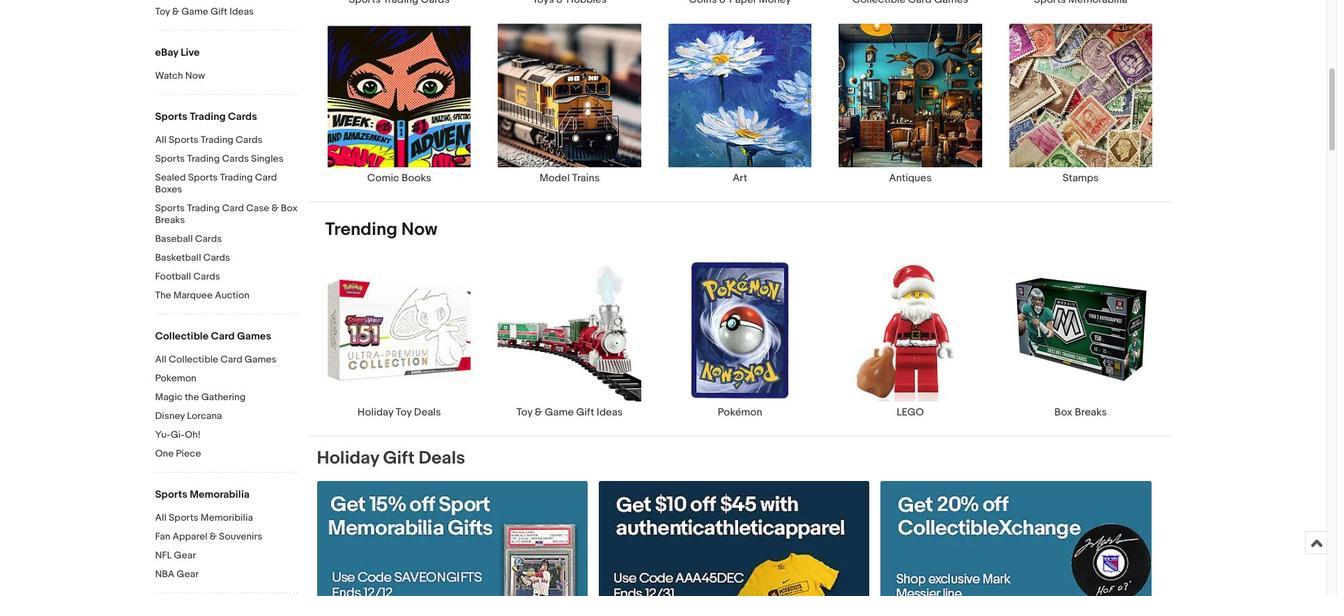 Task type: vqa. For each thing, say whether or not it's contained in the screenshot.
it 'that'
no



Task type: locate. For each thing, give the bounding box(es) containing it.
0 horizontal spatial gift
[[211, 6, 227, 17]]

None text field
[[317, 481, 588, 596], [881, 481, 1152, 596]]

holiday down holiday toy deals
[[317, 448, 379, 469]]

gift
[[211, 6, 227, 17], [576, 406, 595, 419], [383, 448, 415, 469]]

1 vertical spatial collectible
[[169, 354, 218, 365]]

deals down holiday toy deals
[[419, 448, 465, 469]]

football cards link
[[155, 271, 298, 284]]

pokemon
[[155, 372, 197, 384]]

0 horizontal spatial box
[[281, 202, 298, 214]]

1 horizontal spatial now
[[402, 219, 438, 240]]

all inside all sports trading cards sports trading cards singles sealed sports trading card boxes sports trading card case & box breaks baseball cards basketball cards football cards the marquee auction
[[155, 134, 167, 146]]

now down live
[[185, 70, 205, 82]]

all inside all collectible card games pokemon magic the gathering disney lorcana yu-gi-oh! one piece
[[155, 354, 167, 365]]

1 horizontal spatial breaks
[[1075, 406, 1108, 419]]

card
[[255, 172, 277, 183], [222, 202, 244, 214], [211, 330, 235, 343], [221, 354, 243, 365]]

cards up singles
[[236, 134, 263, 146]]

0 vertical spatial deals
[[414, 406, 441, 419]]

1 vertical spatial list
[[309, 258, 1172, 436]]

sports inside all sports memoribilia fan apparel & souvenirs nfl gear nba gear
[[169, 512, 199, 524]]

deals up holiday gift deals
[[414, 406, 441, 419]]

ideas inside list
[[597, 406, 623, 419]]

1 vertical spatial holiday
[[317, 448, 379, 469]]

1 horizontal spatial box
[[1055, 406, 1073, 419]]

comic
[[367, 171, 399, 185]]

the
[[155, 289, 171, 301]]

toy & game gift ideas
[[155, 6, 254, 17], [517, 406, 623, 419]]

apparel
[[173, 531, 208, 543]]

0 vertical spatial list
[[309, 0, 1172, 201]]

now down books
[[402, 219, 438, 240]]

0 vertical spatial now
[[185, 70, 205, 82]]

game
[[181, 6, 208, 17], [545, 406, 574, 419]]

1 horizontal spatial ideas
[[597, 406, 623, 419]]

1 horizontal spatial toy & game gift ideas link
[[485, 258, 655, 419]]

games up pokemon link at the bottom
[[245, 354, 277, 365]]

1 vertical spatial ideas
[[597, 406, 623, 419]]

2 horizontal spatial gift
[[576, 406, 595, 419]]

now
[[185, 70, 205, 82], [402, 219, 438, 240]]

0 horizontal spatial toy & game gift ideas link
[[155, 6, 298, 19]]

2 horizontal spatial toy
[[517, 406, 533, 419]]

0 horizontal spatial toy & game gift ideas
[[155, 6, 254, 17]]

0 horizontal spatial none text field
[[317, 481, 588, 596]]

0 horizontal spatial breaks
[[155, 214, 185, 226]]

sports trading cards singles link
[[155, 153, 298, 166]]

1 none text field from the left
[[317, 481, 588, 596]]

0 vertical spatial gear
[[174, 550, 196, 561]]

1 vertical spatial all
[[155, 354, 167, 365]]

all for all sports memoribilia fan apparel & souvenirs nfl gear nba gear
[[155, 512, 167, 524]]

1 list from the top
[[309, 0, 1172, 201]]

fan
[[155, 531, 170, 543]]

breaks
[[155, 214, 185, 226], [1075, 406, 1108, 419]]

all
[[155, 134, 167, 146], [155, 354, 167, 365], [155, 512, 167, 524]]

deals inside holiday toy deals link
[[414, 406, 441, 419]]

0 vertical spatial holiday
[[358, 406, 394, 419]]

1 vertical spatial game
[[545, 406, 574, 419]]

toy & game gift ideas link
[[155, 6, 298, 19], [485, 258, 655, 419]]

pokémon
[[718, 406, 763, 419]]

2 vertical spatial all
[[155, 512, 167, 524]]

all for all sports trading cards sports trading cards singles sealed sports trading card boxes sports trading card case & box breaks baseball cards basketball cards football cards the marquee auction
[[155, 134, 167, 146]]

2 all from the top
[[155, 354, 167, 365]]

& inside all sports memoribilia fan apparel & souvenirs nfl gear nba gear
[[210, 531, 217, 543]]

1 horizontal spatial none text field
[[881, 481, 1152, 596]]

collectible inside all collectible card games pokemon magic the gathering disney lorcana yu-gi-oh! one piece
[[169, 354, 218, 365]]

box
[[281, 202, 298, 214], [1055, 406, 1073, 419]]

0 horizontal spatial ideas
[[230, 6, 254, 17]]

1 horizontal spatial game
[[545, 406, 574, 419]]

list containing comic books
[[309, 0, 1172, 201]]

now for trending now
[[402, 219, 438, 240]]

1 vertical spatial breaks
[[1075, 406, 1108, 419]]

card up pokemon link at the bottom
[[221, 354, 243, 365]]

1 all from the top
[[155, 134, 167, 146]]

toy
[[155, 6, 170, 17], [396, 406, 412, 419], [517, 406, 533, 419]]

lego
[[897, 406, 924, 419]]

0 vertical spatial ideas
[[230, 6, 254, 17]]

cards
[[228, 110, 257, 123], [236, 134, 263, 146], [222, 153, 249, 165], [195, 233, 222, 245], [203, 252, 230, 264], [193, 271, 220, 282]]

authenticathleticapparel image
[[599, 481, 870, 596]]

now inside "watch now" link
[[185, 70, 205, 82]]

1 horizontal spatial gift
[[383, 448, 415, 469]]

0 vertical spatial breaks
[[155, 214, 185, 226]]

1 horizontal spatial toy
[[396, 406, 412, 419]]

sports trading card case & box breaks link
[[155, 202, 298, 227]]

1 horizontal spatial toy & game gift ideas
[[517, 406, 623, 419]]

cards up marquee
[[193, 271, 220, 282]]

0 horizontal spatial now
[[185, 70, 205, 82]]

holiday for holiday toy deals
[[358, 406, 394, 419]]

holiday toy deals
[[358, 406, 441, 419]]

art link
[[655, 23, 826, 185]]

box inside all sports trading cards sports trading cards singles sealed sports trading card boxes sports trading card case & box breaks baseball cards basketball cards football cards the marquee auction
[[281, 202, 298, 214]]

gear
[[174, 550, 196, 561], [177, 568, 199, 580]]

all up sealed
[[155, 134, 167, 146]]

holiday
[[358, 406, 394, 419], [317, 448, 379, 469]]

sports up apparel
[[169, 512, 199, 524]]

0 vertical spatial all
[[155, 134, 167, 146]]

list
[[309, 0, 1172, 201], [309, 258, 1172, 436]]

comic books
[[367, 171, 431, 185]]

games up all collectible card games link
[[237, 330, 271, 343]]

games
[[237, 330, 271, 343], [245, 354, 277, 365]]

sports
[[155, 110, 188, 123], [169, 134, 199, 146], [155, 153, 185, 165], [188, 172, 218, 183], [155, 202, 185, 214], [155, 488, 188, 501], [169, 512, 199, 524]]

one piece link
[[155, 448, 298, 461]]

gear right nba
[[177, 568, 199, 580]]

1 vertical spatial gift
[[576, 406, 595, 419]]

all inside all sports memoribilia fan apparel & souvenirs nfl gear nba gear
[[155, 512, 167, 524]]

gear down apparel
[[174, 550, 196, 561]]

sports down boxes
[[155, 202, 185, 214]]

0 horizontal spatial game
[[181, 6, 208, 17]]

pokémon link
[[655, 258, 826, 419]]

sealed
[[155, 172, 186, 183]]

sports down sports trading cards singles link
[[188, 172, 218, 183]]

football
[[155, 271, 191, 282]]

0 vertical spatial games
[[237, 330, 271, 343]]

piece
[[176, 448, 201, 460]]

None text field
[[599, 481, 870, 596]]

2 none text field from the left
[[881, 481, 1152, 596]]

1 vertical spatial now
[[402, 219, 438, 240]]

2 list from the top
[[309, 258, 1172, 436]]

breaks inside list
[[1075, 406, 1108, 419]]

ideas
[[230, 6, 254, 17], [597, 406, 623, 419]]

the
[[185, 391, 199, 403]]

deals for holiday toy deals
[[414, 406, 441, 419]]

trains
[[572, 171, 600, 185]]

art
[[733, 171, 748, 185]]

1 vertical spatial games
[[245, 354, 277, 365]]

&
[[172, 6, 179, 17], [272, 202, 279, 214], [535, 406, 543, 419], [210, 531, 217, 543]]

sport memorabillia image
[[317, 481, 588, 596]]

all sports trading cards link
[[155, 134, 298, 147]]

all up 'pokemon'
[[155, 354, 167, 365]]

0 horizontal spatial toy
[[155, 6, 170, 17]]

trending
[[325, 219, 398, 240]]

box breaks
[[1055, 406, 1108, 419]]

& inside list
[[535, 406, 543, 419]]

collectible
[[155, 330, 209, 343], [169, 354, 218, 365]]

holiday up holiday gift deals
[[358, 406, 394, 419]]

sports up sealed
[[155, 153, 185, 165]]

stamps link
[[996, 23, 1166, 185]]

deals
[[414, 406, 441, 419], [419, 448, 465, 469]]

all sports memoribilia fan apparel & souvenirs nfl gear nba gear
[[155, 512, 262, 580]]

trading
[[190, 110, 226, 123], [201, 134, 234, 146], [187, 153, 220, 165], [220, 172, 253, 183], [187, 202, 220, 214]]

nfl gear link
[[155, 550, 298, 563]]

3 all from the top
[[155, 512, 167, 524]]

1 vertical spatial box
[[1055, 406, 1073, 419]]

singles
[[251, 153, 284, 165]]

0 vertical spatial game
[[181, 6, 208, 17]]

holiday inside list
[[358, 406, 394, 419]]

1 vertical spatial deals
[[419, 448, 465, 469]]

0 vertical spatial box
[[281, 202, 298, 214]]

all collectible card games link
[[155, 354, 298, 367]]

all up fan
[[155, 512, 167, 524]]



Task type: describe. For each thing, give the bounding box(es) containing it.
nba
[[155, 568, 174, 580]]

model trains
[[540, 171, 600, 185]]

trading down sports trading cards singles link
[[220, 172, 253, 183]]

boxes
[[155, 183, 182, 195]]

holiday gift deals
[[317, 448, 465, 469]]

model trains link
[[485, 23, 655, 185]]

sports memorabilia
[[155, 488, 250, 501]]

breaks inside all sports trading cards sports trading cards singles sealed sports trading card boxes sports trading card case & box breaks baseball cards basketball cards football cards the marquee auction
[[155, 214, 185, 226]]

antiques
[[889, 171, 932, 185]]

0 vertical spatial toy & game gift ideas
[[155, 6, 254, 17]]

none text field collectiblex12
[[881, 481, 1152, 596]]

one
[[155, 448, 174, 460]]

ebay live
[[155, 46, 200, 59]]

fan apparel & souvenirs link
[[155, 531, 298, 544]]

disney lorcana link
[[155, 410, 298, 423]]

memorabilia
[[190, 488, 250, 501]]

card up all collectible card games link
[[211, 330, 235, 343]]

watch
[[155, 70, 183, 82]]

nfl
[[155, 550, 172, 561]]

lorcana
[[187, 410, 222, 422]]

magic the gathering link
[[155, 391, 298, 405]]

deals for holiday gift deals
[[419, 448, 465, 469]]

case
[[246, 202, 270, 214]]

auction
[[215, 289, 250, 301]]

souvenirs
[[219, 531, 262, 543]]

cards down all sports trading cards link
[[222, 153, 249, 165]]

cards up basketball cards link
[[195, 233, 222, 245]]

trading down sealed sports trading card boxes link
[[187, 202, 220, 214]]

1 vertical spatial gear
[[177, 568, 199, 580]]

0 vertical spatial collectible
[[155, 330, 209, 343]]

sealed sports trading card boxes link
[[155, 172, 298, 197]]

oh!
[[185, 429, 201, 441]]

marquee
[[173, 289, 213, 301]]

card inside all collectible card games pokemon magic the gathering disney lorcana yu-gi-oh! one piece
[[221, 354, 243, 365]]

watch now
[[155, 70, 205, 82]]

basketball cards link
[[155, 252, 298, 265]]

1 vertical spatial toy & game gift ideas
[[517, 406, 623, 419]]

collectiblex12 image
[[881, 481, 1152, 596]]

memoribilia
[[201, 512, 253, 524]]

gathering
[[201, 391, 246, 403]]

trading up sports trading cards singles link
[[201, 134, 234, 146]]

baseball cards link
[[155, 233, 298, 246]]

disney
[[155, 410, 185, 422]]

collectible card games
[[155, 330, 271, 343]]

all sports trading cards sports trading cards singles sealed sports trading card boxes sports trading card case & box breaks baseball cards basketball cards football cards the marquee auction
[[155, 134, 298, 301]]

card left case
[[222, 202, 244, 214]]

model
[[540, 171, 570, 185]]

box breaks link
[[996, 258, 1166, 419]]

0 vertical spatial gift
[[211, 6, 227, 17]]

pokemon link
[[155, 372, 298, 386]]

trending now
[[325, 219, 438, 240]]

cards down baseball cards link
[[203, 252, 230, 264]]

1 vertical spatial toy & game gift ideas link
[[485, 258, 655, 419]]

yu-gi-oh! link
[[155, 429, 298, 442]]

watch now link
[[155, 70, 298, 83]]

trading down all sports trading cards link
[[187, 153, 220, 165]]

baseball
[[155, 233, 193, 245]]

comic books link
[[314, 23, 485, 185]]

holiday for holiday gift deals
[[317, 448, 379, 469]]

stamps
[[1063, 171, 1099, 185]]

sports down sports trading cards
[[169, 134, 199, 146]]

all for all collectible card games pokemon magic the gathering disney lorcana yu-gi-oh! one piece
[[155, 354, 167, 365]]

yu-
[[155, 429, 171, 441]]

sports trading cards
[[155, 110, 257, 123]]

magic
[[155, 391, 183, 403]]

live
[[181, 46, 200, 59]]

lego link
[[826, 258, 996, 419]]

game inside list
[[545, 406, 574, 419]]

gi-
[[171, 429, 185, 441]]

box inside list
[[1055, 406, 1073, 419]]

2 vertical spatial gift
[[383, 448, 415, 469]]

0 vertical spatial toy & game gift ideas link
[[155, 6, 298, 19]]

the marquee auction link
[[155, 289, 298, 303]]

none text field "sport memorabillia"
[[317, 481, 588, 596]]

& inside all sports trading cards sports trading cards singles sealed sports trading card boxes sports trading card case & box breaks baseball cards basketball cards football cards the marquee auction
[[272, 202, 279, 214]]

ebay
[[155, 46, 178, 59]]

antiques link
[[826, 23, 996, 185]]

basketball
[[155, 252, 201, 264]]

trading up all sports trading cards link
[[190, 110, 226, 123]]

list containing holiday toy deals
[[309, 258, 1172, 436]]

cards up all sports trading cards link
[[228, 110, 257, 123]]

sports down watch
[[155, 110, 188, 123]]

holiday toy deals link
[[314, 258, 485, 419]]

sports down the one
[[155, 488, 188, 501]]

now for watch now
[[185, 70, 205, 82]]

all sports memoribilia link
[[155, 512, 298, 525]]

games inside all collectible card games pokemon magic the gathering disney lorcana yu-gi-oh! one piece
[[245, 354, 277, 365]]

books
[[402, 171, 431, 185]]

card down singles
[[255, 172, 277, 183]]

all collectible card games pokemon magic the gathering disney lorcana yu-gi-oh! one piece
[[155, 354, 277, 460]]

nba gear link
[[155, 568, 298, 582]]

gift inside list
[[576, 406, 595, 419]]



